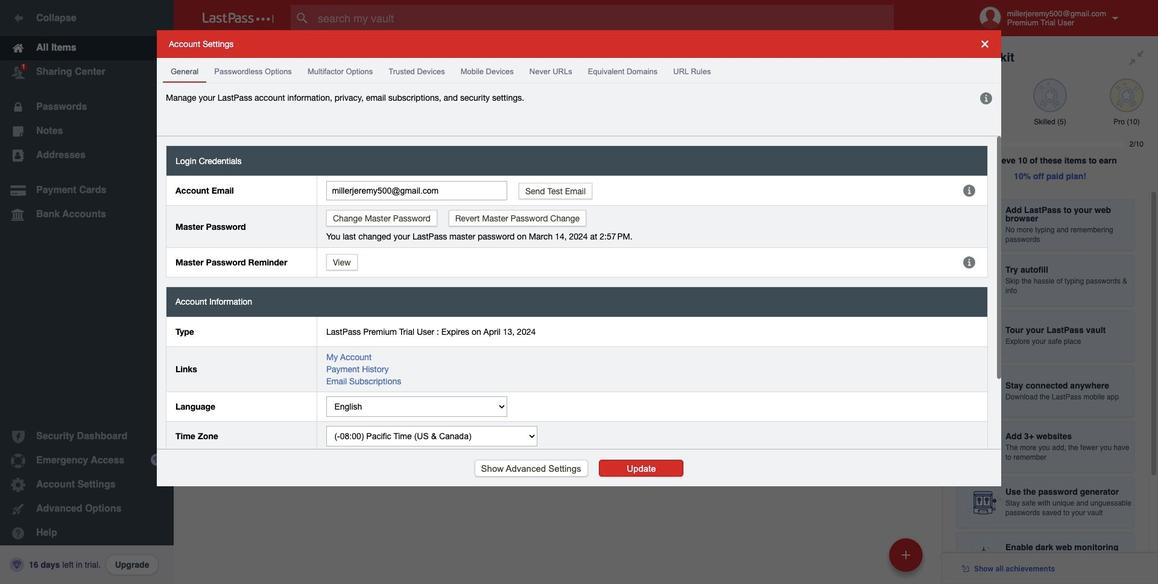 Task type: vqa. For each thing, say whether or not it's contained in the screenshot.
the Search SEARCH BOX
yes



Task type: describe. For each thing, give the bounding box(es) containing it.
Search search field
[[291, 5, 918, 31]]

vault options navigation
[[174, 36, 942, 72]]

new item image
[[902, 551, 910, 559]]



Task type: locate. For each thing, give the bounding box(es) containing it.
new item navigation
[[885, 535, 930, 584]]

lastpass image
[[203, 13, 274, 24]]

main navigation navigation
[[0, 0, 174, 584]]

search my vault text field
[[291, 5, 918, 31]]



